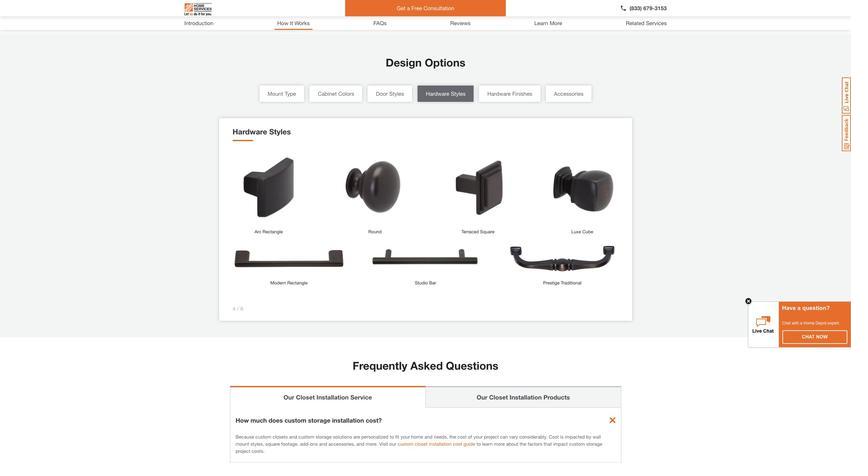 Task type: describe. For each thing, give the bounding box(es) containing it.
of
[[468, 434, 472, 440]]

personalized
[[361, 434, 389, 440]]

accessories,
[[329, 441, 355, 447]]

hardware styles inside button
[[426, 91, 466, 97]]

type
[[285, 91, 296, 97]]

ons
[[310, 441, 318, 447]]

depot
[[816, 321, 827, 326]]

styles,
[[251, 441, 264, 447]]

services
[[646, 20, 667, 26]]

home
[[804, 321, 815, 326]]

cabinet
[[318, 91, 337, 97]]

hardware for the hardware finishes "button"
[[488, 91, 511, 97]]

chat
[[802, 334, 815, 340]]

service
[[350, 394, 372, 401]]

closet for our closet installation service
[[296, 394, 315, 401]]

0 horizontal spatial styles
[[269, 128, 291, 136]]

add-
[[300, 441, 310, 447]]

1 vertical spatial hardware styles
[[233, 128, 291, 136]]

storage inside to learn more about the factors that impact custom storage project costs.
[[587, 441, 603, 447]]

because
[[236, 434, 254, 440]]

how for how it works
[[277, 20, 289, 26]]

and right ons
[[319, 441, 327, 447]]

door styles button
[[368, 86, 412, 102]]

more
[[494, 441, 505, 447]]

wall
[[593, 434, 601, 440]]

footage,
[[281, 441, 299, 447]]

how much does custom storage installation cost?
[[236, 417, 382, 424]]

1 vertical spatial cost
[[453, 441, 462, 447]]

more
[[550, 20, 562, 26]]

door styles
[[376, 91, 404, 97]]

solutions
[[333, 434, 352, 440]]

cost
[[549, 434, 559, 440]]

consultation
[[424, 5, 455, 11]]

live chat image
[[842, 77, 851, 114]]

considerably.
[[520, 434, 548, 440]]

(833) 679-3153
[[630, 5, 667, 11]]

chat now link
[[783, 331, 847, 344]]

chat with a home depot expert.
[[782, 321, 840, 326]]

custom up styles,
[[256, 434, 271, 440]]

reviews
[[451, 20, 471, 26]]

to inside to learn more about the factors that impact custom storage project costs.
[[477, 441, 481, 447]]

home
[[411, 434, 423, 440]]

storage inside because custom closets and custom storage solutions are personalized to fit your home and needs, the cost of your project can vary considerably. cost is impacted by wall mount styles, square footage, add-ons and accessories, and more. visit our
[[316, 434, 332, 440]]

a for question?
[[798, 305, 801, 312]]

how for how much does custom storage installation cost?
[[236, 417, 249, 424]]

are
[[354, 434, 360, 440]]

2 vertical spatial a
[[801, 321, 803, 326]]

get a free consultation
[[397, 5, 455, 11]]

to inside because custom closets and custom storage solutions are personalized to fit your home and needs, the cost of your project can vary considerably. cost is impacted by wall mount styles, square footage, add-ons and accessories, and more. visit our
[[390, 434, 394, 440]]

4
[[233, 305, 236, 312]]

costs.
[[252, 449, 265, 454]]

to learn more about the factors that impact custom storage project costs.
[[236, 441, 603, 454]]

hardware finishes button
[[479, 86, 541, 102]]

have
[[782, 305, 796, 312]]

design
[[386, 56, 422, 69]]

get a free consultation button
[[345, 0, 506, 16]]

door
[[376, 91, 388, 97]]

a for free
[[407, 5, 410, 11]]

and down are
[[357, 441, 365, 447]]

3153
[[655, 5, 667, 11]]

guide
[[464, 441, 475, 447]]

design options
[[386, 56, 466, 69]]

hardware for hardware styles button
[[426, 91, 449, 97]]

0 vertical spatial storage
[[308, 417, 331, 424]]

cost?
[[366, 417, 382, 424]]

impact
[[553, 441, 568, 447]]

square
[[266, 441, 280, 447]]

cost inside because custom closets and custom storage solutions are personalized to fit your home and needs, the cost of your project can vary considerably. cost is impacted by wall mount styles, square footage, add-ons and accessories, and more. visit our
[[458, 434, 467, 440]]

679-
[[644, 5, 655, 11]]

how it works
[[277, 20, 310, 26]]

cabinet colors
[[318, 91, 354, 97]]

and up closet
[[425, 434, 433, 440]]

feedback link image
[[842, 115, 851, 152]]

faqs
[[374, 20, 387, 26]]

project inside because custom closets and custom storage solutions are personalized to fit your home and needs, the cost of your project can vary considerably. cost is impacted by wall mount styles, square footage, add-ons and accessories, and more. visit our
[[484, 434, 499, 440]]

mount
[[268, 91, 283, 97]]

chat now
[[802, 334, 828, 340]]

much
[[251, 417, 267, 424]]

options
[[425, 56, 466, 69]]

that
[[544, 441, 552, 447]]

learn
[[482, 441, 493, 447]]

asked
[[411, 359, 443, 372]]

questions
[[446, 359, 499, 372]]

mount type button
[[260, 86, 304, 102]]

closet
[[415, 441, 428, 447]]



Task type: locate. For each thing, give the bounding box(es) containing it.
installation
[[317, 394, 349, 401], [510, 394, 542, 401]]

storage
[[308, 417, 331, 424], [316, 434, 332, 440], [587, 441, 603, 447]]

learn more
[[535, 20, 562, 26]]

4 / 6
[[233, 305, 244, 312]]

0 vertical spatial hardware styles
[[426, 91, 466, 97]]

a inside button
[[407, 5, 410, 11]]

it
[[290, 20, 293, 26]]

0 horizontal spatial hardware
[[233, 128, 267, 136]]

installation for products
[[510, 394, 542, 401]]

hardware inside "button"
[[488, 91, 511, 97]]

vary
[[509, 434, 518, 440]]

custom inside to learn more about the factors that impact custom storage project costs.
[[569, 441, 585, 447]]

2 your from the left
[[474, 434, 483, 440]]

0 horizontal spatial installation
[[332, 417, 364, 424]]

1 horizontal spatial closet
[[489, 394, 508, 401]]

hardware
[[426, 91, 449, 97], [488, 91, 511, 97], [233, 128, 267, 136]]

the right needs,
[[450, 434, 456, 440]]

hardware styles button
[[418, 86, 474, 102]]

0 horizontal spatial hardware styles
[[233, 128, 291, 136]]

our
[[390, 441, 396, 447]]

0 horizontal spatial project
[[236, 449, 250, 454]]

related services
[[626, 20, 667, 26]]

0 horizontal spatial closet
[[296, 394, 315, 401]]

1 our from the left
[[284, 394, 294, 401]]

1 vertical spatial storage
[[316, 434, 332, 440]]

styles for hardware styles button
[[451, 91, 466, 97]]

0 horizontal spatial how
[[236, 417, 249, 424]]

closets
[[273, 434, 288, 440]]

a right get
[[407, 5, 410, 11]]

to left 'learn'
[[477, 441, 481, 447]]

about
[[506, 441, 519, 447]]

1 horizontal spatial your
[[474, 434, 483, 440]]

the inside because custom closets and custom storage solutions are personalized to fit your home and needs, the cost of your project can vary considerably. cost is impacted by wall mount styles, square footage, add-ons and accessories, and more. visit our
[[450, 434, 456, 440]]

your
[[401, 434, 410, 440], [474, 434, 483, 440]]

(833)
[[630, 5, 642, 11]]

your right fit
[[401, 434, 410, 440]]

mount
[[236, 441, 249, 447]]

related
[[626, 20, 645, 26]]

hardware styles
[[426, 91, 466, 97], [233, 128, 291, 136]]

custom down fit
[[398, 441, 414, 447]]

accessories button
[[546, 86, 592, 102]]

how
[[277, 20, 289, 26], [236, 417, 249, 424]]

0 horizontal spatial installation
[[317, 394, 349, 401]]

to left fit
[[390, 434, 394, 440]]

frequently
[[353, 359, 408, 372]]

the
[[450, 434, 456, 440], [520, 441, 527, 447]]

1 horizontal spatial hardware styles
[[426, 91, 466, 97]]

styles
[[389, 91, 404, 97], [451, 91, 466, 97], [269, 128, 291, 136]]

1 horizontal spatial the
[[520, 441, 527, 447]]

0 vertical spatial cost
[[458, 434, 467, 440]]

cost
[[458, 434, 467, 440], [453, 441, 462, 447]]

2 horizontal spatial hardware
[[488, 91, 511, 97]]

2 our from the left
[[477, 394, 488, 401]]

products
[[544, 394, 570, 401]]

the inside to learn more about the factors that impact custom storage project costs.
[[520, 441, 527, 447]]

learn
[[535, 20, 548, 26]]

1 vertical spatial how
[[236, 417, 249, 424]]

impacted
[[565, 434, 585, 440]]

0 vertical spatial to
[[390, 434, 394, 440]]

0 vertical spatial project
[[484, 434, 499, 440]]

is
[[560, 434, 564, 440]]

2 horizontal spatial styles
[[451, 91, 466, 97]]

custom right does
[[285, 417, 307, 424]]

gallery 6 desktop image
[[219, 0, 632, 2]]

hardware inside button
[[426, 91, 449, 97]]

project up 'learn'
[[484, 434, 499, 440]]

closet
[[296, 394, 315, 401], [489, 394, 508, 401]]

1 horizontal spatial installation
[[510, 394, 542, 401]]

infopod - hardware style - image image
[[233, 150, 619, 297]]

1 vertical spatial a
[[798, 305, 801, 312]]

custom closet installation cost guide
[[398, 441, 475, 447]]

0 vertical spatial the
[[450, 434, 456, 440]]

finishes
[[513, 91, 532, 97]]

by
[[586, 434, 592, 440]]

custom down impacted
[[569, 441, 585, 447]]

how left it
[[277, 20, 289, 26]]

fit
[[395, 434, 399, 440]]

1 horizontal spatial installation
[[429, 441, 452, 447]]

hardware finishes
[[488, 91, 532, 97]]

our closet installation service
[[284, 394, 372, 401]]

installation down needs,
[[429, 441, 452, 447]]

1 vertical spatial project
[[236, 449, 250, 454]]

1 vertical spatial installation
[[429, 441, 452, 447]]

does
[[269, 417, 283, 424]]

introduction
[[184, 20, 214, 26]]

installation up solutions at the bottom left
[[332, 417, 364, 424]]

expert.
[[828, 321, 840, 326]]

6
[[241, 305, 244, 312]]

our for our closet installation products
[[477, 394, 488, 401]]

free
[[412, 5, 422, 11]]

0 horizontal spatial our
[[284, 394, 294, 401]]

1 horizontal spatial styles
[[389, 91, 404, 97]]

have a question?
[[782, 305, 830, 312]]

(833) 679-3153 link
[[620, 4, 667, 12]]

and up footage,
[[289, 434, 297, 440]]

a right with at the right bottom
[[801, 321, 803, 326]]

can
[[500, 434, 508, 440]]

styles for door styles button
[[389, 91, 404, 97]]

0 vertical spatial how
[[277, 20, 289, 26]]

1 horizontal spatial our
[[477, 394, 488, 401]]

a right have
[[798, 305, 801, 312]]

1 your from the left
[[401, 434, 410, 440]]

0 vertical spatial a
[[407, 5, 410, 11]]

0 vertical spatial installation
[[332, 417, 364, 424]]

works
[[295, 20, 310, 26]]

frequently asked questions
[[353, 359, 499, 372]]

the right about
[[520, 441, 527, 447]]

project
[[484, 434, 499, 440], [236, 449, 250, 454]]

project down 'mount' in the left of the page
[[236, 449, 250, 454]]

1 horizontal spatial hardware
[[426, 91, 449, 97]]

1 horizontal spatial how
[[277, 20, 289, 26]]

custom up add-
[[299, 434, 314, 440]]

closet for our closet installation products
[[489, 394, 508, 401]]

visit
[[379, 441, 388, 447]]

mount type
[[268, 91, 296, 97]]

1 vertical spatial the
[[520, 441, 527, 447]]

1 vertical spatial to
[[477, 441, 481, 447]]

cost left of
[[458, 434, 467, 440]]

2 closet from the left
[[489, 394, 508, 401]]

cost left the guide
[[453, 441, 462, 447]]

1 horizontal spatial to
[[477, 441, 481, 447]]

our
[[284, 394, 294, 401], [477, 394, 488, 401]]

needs,
[[434, 434, 448, 440]]

our closet installation products
[[477, 394, 570, 401]]

custom
[[285, 417, 307, 424], [256, 434, 271, 440], [299, 434, 314, 440], [398, 441, 414, 447], [569, 441, 585, 447]]

do it for you logo image
[[184, 0, 212, 19]]

installation for service
[[317, 394, 349, 401]]

our up the 'how much does custom storage installation cost?'
[[284, 394, 294, 401]]

2 installation from the left
[[510, 394, 542, 401]]

chat
[[782, 321, 791, 326]]

cabinet colors button
[[310, 86, 362, 102]]

our down 'questions'
[[477, 394, 488, 401]]

custom closet installation cost guide link
[[398, 441, 475, 447]]

1 horizontal spatial project
[[484, 434, 499, 440]]

get
[[397, 5, 406, 11]]

how left much
[[236, 417, 249, 424]]

accessories
[[554, 91, 584, 97]]

0 horizontal spatial your
[[401, 434, 410, 440]]

factors
[[528, 441, 543, 447]]

question?
[[803, 305, 830, 312]]

installation
[[332, 417, 364, 424], [429, 441, 452, 447]]

2 vertical spatial storage
[[587, 441, 603, 447]]

colors
[[338, 91, 354, 97]]

now
[[816, 334, 828, 340]]

1 installation from the left
[[317, 394, 349, 401]]

1 closet from the left
[[296, 394, 315, 401]]

project inside to learn more about the factors that impact custom storage project costs.
[[236, 449, 250, 454]]

0 horizontal spatial the
[[450, 434, 456, 440]]

because custom closets and custom storage solutions are personalized to fit your home and needs, the cost of your project can vary considerably. cost is impacted by wall mount styles, square footage, add-ons and accessories, and more. visit our
[[236, 434, 601, 447]]

installation left service
[[317, 394, 349, 401]]

our for our closet installation service
[[284, 394, 294, 401]]

your right of
[[474, 434, 483, 440]]

0 horizontal spatial to
[[390, 434, 394, 440]]

installation left the 'products'
[[510, 394, 542, 401]]



Task type: vqa. For each thing, say whether or not it's contained in the screenshot.
the top project
yes



